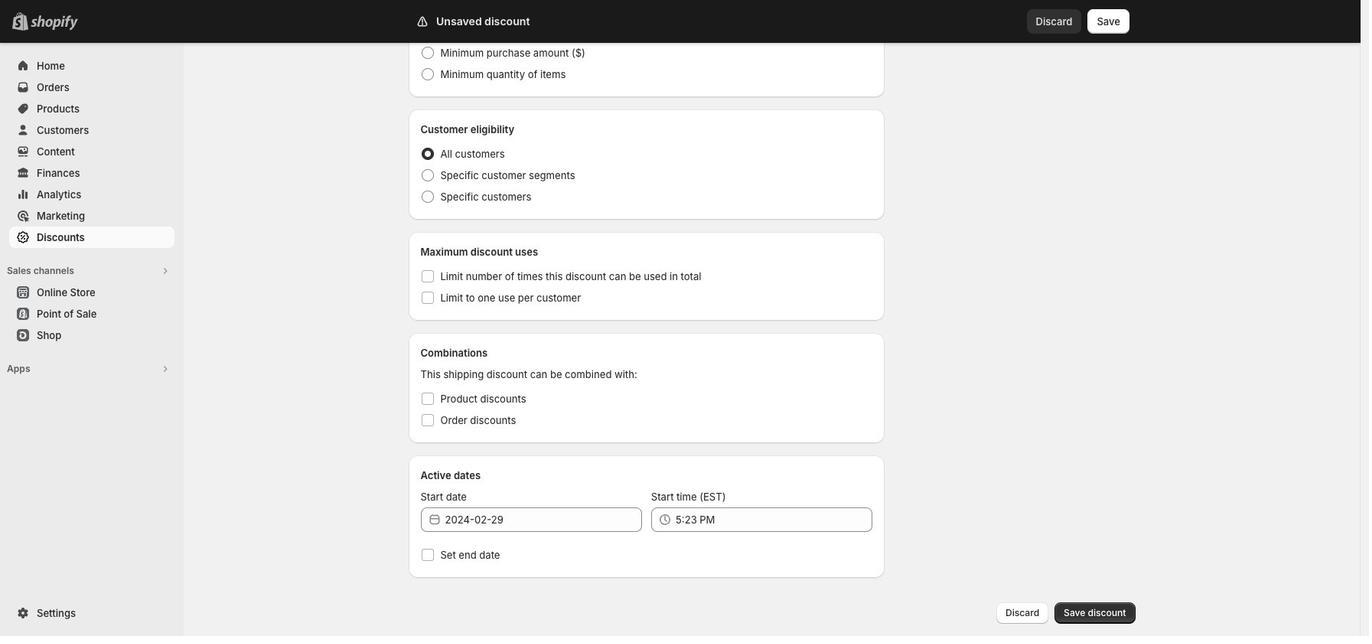 Task type: vqa. For each thing, say whether or not it's contained in the screenshot.
YYYY-MM-DD Text Field
yes



Task type: locate. For each thing, give the bounding box(es) containing it.
Enter time text field
[[676, 508, 873, 532]]



Task type: describe. For each thing, give the bounding box(es) containing it.
shopify image
[[31, 15, 78, 31]]

YYYY-MM-DD text field
[[445, 508, 642, 532]]



